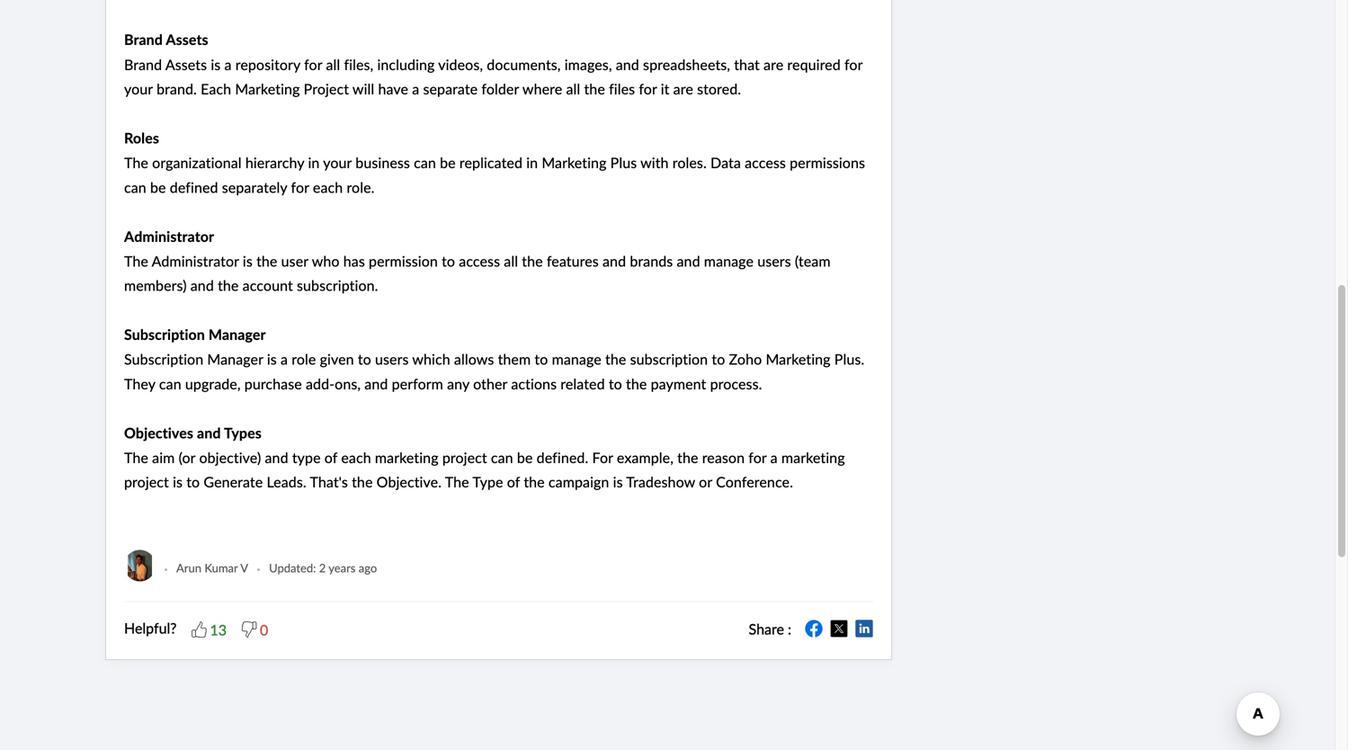 Task type: describe. For each thing, give the bounding box(es) containing it.
them
[[498, 349, 531, 369]]

role
[[292, 349, 316, 369]]

for right 'required'
[[845, 54, 863, 74]]

a right have
[[412, 79, 419, 99]]

separately
[[222, 177, 287, 197]]

arun
[[176, 560, 202, 576]]

share
[[749, 619, 784, 639]]

upgrade,
[[185, 374, 241, 394]]

0 vertical spatial of
[[325, 448, 338, 467]]

defined
[[170, 177, 218, 197]]

updated: 2 years ago
[[269, 560, 377, 576]]

types
[[224, 424, 262, 442]]

with roles.
[[641, 153, 707, 172]]

each
[[201, 79, 231, 99]]

account
[[243, 275, 293, 295]]

files
[[609, 79, 635, 99]]

your inside brand assets brand assets is a repository for all files, including videos, documents, images, and spreadsheets, that are required for your brand. each marketing project will have a separate folder where all the files for it are stored.
[[124, 79, 153, 99]]

separate
[[423, 79, 478, 99]]

a inside subscription manager subscription manager is a role given to users which allows them to manage the subscription to zoho marketing plus. they can upgrade, purchase add-ons, and perform any other actions related to the payment process.
[[281, 349, 288, 369]]

can right business
[[414, 153, 436, 172]]

type
[[292, 448, 321, 467]]

files, including
[[344, 54, 435, 74]]

reason
[[702, 448, 745, 467]]

brand assets brand assets is a repository for all files, including videos, documents, images, and spreadsheets, that are required for your brand. each marketing project will have a separate folder where all the files for it are stored.
[[124, 31, 863, 99]]

brand.
[[157, 79, 197, 99]]

1 vertical spatial are
[[674, 79, 694, 99]]

helpful?
[[124, 618, 177, 638]]

folder
[[482, 79, 519, 99]]

videos,
[[438, 54, 483, 74]]

perform
[[392, 374, 443, 394]]

user
[[281, 251, 308, 271]]

replicated
[[460, 153, 523, 172]]

stored.
[[697, 79, 741, 99]]

to left the zoho
[[712, 349, 725, 369]]

administrator the administrator is the user who has permission to access all the features and brands and manage users (team members) and the account subscription.
[[124, 227, 831, 295]]

1 vertical spatial assets
[[165, 54, 207, 74]]

subscription
[[630, 349, 708, 369]]

each inside the objectives and types the aim (or objective) and type of each marketing project can be defined. for example, the reason for a marketing project is to generate leads. that's the objective. the type of the campaign is tradeshow or conference.
[[341, 448, 371, 467]]

that
[[734, 54, 760, 74]]

example,
[[617, 448, 674, 467]]

related
[[561, 374, 605, 394]]

facebook image
[[805, 620, 823, 638]]

the inside roles the organizational hierarchy in your business can be replicated in marketing plus with roles. data access permissions can be defined separately for each role.
[[124, 153, 148, 172]]

allows
[[454, 349, 494, 369]]

images,
[[565, 54, 612, 74]]

a inside the objectives and types the aim (or objective) and type of each marketing project can be defined. for example, the reason for a marketing project is to generate leads. that's the objective. the type of the campaign is tradeshow or conference.
[[771, 448, 778, 467]]

2 in from the left
[[526, 153, 538, 172]]

2 marketing from the left
[[782, 448, 845, 467]]

:
[[788, 619, 792, 639]]

objective)
[[199, 448, 261, 467]]

the left features
[[522, 251, 543, 271]]

generate
[[204, 472, 263, 492]]

spreadsheets,
[[643, 54, 731, 74]]

and right brands
[[677, 251, 700, 271]]

or
[[699, 472, 712, 492]]

payment
[[651, 374, 707, 394]]

permission
[[369, 251, 438, 271]]

subscription.
[[297, 275, 378, 295]]

(or
[[179, 448, 195, 467]]

plus
[[611, 153, 637, 172]]

plus.
[[835, 349, 865, 369]]

the left subscription
[[605, 349, 627, 369]]

the left "type"
[[445, 472, 469, 492]]

1 vertical spatial administrator
[[152, 251, 239, 271]]

and up leads.
[[265, 448, 288, 467]]

the up account
[[256, 251, 278, 271]]

objective.
[[377, 472, 442, 492]]

documents,
[[487, 54, 561, 74]]

is inside subscription manager subscription manager is a role given to users which allows them to manage the subscription to zoho marketing plus. they can upgrade, purchase add-ons, and perform any other actions related to the payment process.
[[267, 349, 277, 369]]

given
[[320, 349, 354, 369]]

aim
[[152, 448, 175, 467]]

purchase
[[244, 374, 302, 394]]

roles
[[124, 129, 159, 147]]

all inside administrator the administrator is the user who has permission to access all the features and brands and manage users (team members) and the account subscription.
[[504, 251, 518, 271]]

can inside subscription manager subscription manager is a role given to users which allows them to manage the subscription to zoho marketing plus. they can upgrade, purchase add-ons, and perform any other actions related to the payment process.
[[159, 374, 181, 394]]

objectives
[[124, 424, 193, 442]]

marketing inside brand assets brand assets is a repository for all files, including videos, documents, images, and spreadsheets, that are required for your brand. each marketing project will have a separate folder where all the files for it are stored.
[[235, 79, 300, 99]]

a up each
[[224, 54, 232, 74]]

and up objective)
[[197, 424, 221, 442]]

1 marketing from the left
[[375, 448, 439, 467]]

to inside administrator the administrator is the user who has permission to access all the features and brands and manage users (team members) and the account subscription.
[[442, 251, 455, 271]]

members)
[[124, 275, 187, 295]]

zoho
[[729, 349, 762, 369]]

the left account
[[218, 275, 239, 295]]

to up the actions
[[535, 349, 548, 369]]

for
[[592, 448, 613, 467]]

that's
[[310, 472, 348, 492]]

the down defined.
[[524, 472, 545, 492]]

the down subscription
[[626, 374, 647, 394]]

which
[[412, 349, 450, 369]]

project
[[304, 79, 349, 99]]

required
[[788, 54, 841, 74]]

0 vertical spatial administrator
[[124, 227, 214, 245]]

2
[[319, 560, 326, 576]]

to right related
[[609, 374, 622, 394]]

years
[[329, 560, 356, 576]]

data
[[711, 153, 741, 172]]

tradeshow
[[626, 472, 695, 492]]

users inside subscription manager subscription manager is a role given to users which allows them to manage the subscription to zoho marketing plus. they can upgrade, purchase add-ons, and perform any other actions related to the payment process.
[[375, 349, 409, 369]]

brands
[[630, 251, 673, 271]]

ons,
[[335, 374, 361, 394]]

add-
[[306, 374, 335, 394]]

process.
[[710, 374, 762, 394]]

marketing inside subscription manager subscription manager is a role given to users which allows them to manage the subscription to zoho marketing plus. they can upgrade, purchase add-ons, and perform any other actions related to the payment process.
[[766, 349, 831, 369]]

kumar
[[205, 560, 238, 576]]

subscription manager subscription manager is a role given to users which allows them to manage the subscription to zoho marketing plus. they can upgrade, purchase add-ons, and perform any other actions related to the payment process.
[[124, 326, 865, 394]]

organizational
[[152, 153, 242, 172]]

manage inside subscription manager subscription manager is a role given to users which allows them to manage the subscription to zoho marketing plus. they can upgrade, purchase add-ons, and perform any other actions related to the payment process.
[[552, 349, 602, 369]]

they
[[124, 374, 155, 394]]

0 vertical spatial be
[[440, 153, 456, 172]]

0 vertical spatial all
[[326, 54, 340, 74]]

can down roles
[[124, 177, 146, 197]]

where
[[523, 79, 563, 99]]



Task type: vqa. For each thing, say whether or not it's contained in the screenshot.
Insert options Icon at the bottom of the page
no



Task type: locate. For each thing, give the bounding box(es) containing it.
0 vertical spatial subscription
[[124, 326, 205, 343]]

1 horizontal spatial in
[[526, 153, 538, 172]]

0 vertical spatial manager
[[209, 326, 266, 343]]

arun kumar v
[[176, 560, 248, 576]]

2 vertical spatial all
[[504, 251, 518, 271]]

0 vertical spatial assets
[[166, 31, 208, 48]]

ago
[[359, 560, 377, 576]]

is down for
[[613, 472, 623, 492]]

is up each
[[211, 54, 221, 74]]

be left replicated
[[440, 153, 456, 172]]

all left features
[[504, 251, 518, 271]]

can right they
[[159, 374, 181, 394]]

to right given
[[358, 349, 371, 369]]

is up account
[[243, 251, 253, 271]]

any
[[447, 374, 470, 394]]

1 vertical spatial manager
[[207, 349, 263, 369]]

0 horizontal spatial marketing
[[235, 79, 300, 99]]

a
[[224, 54, 232, 74], [412, 79, 419, 99], [281, 349, 288, 369], [771, 448, 778, 467]]

the down roles
[[124, 153, 148, 172]]

0 horizontal spatial marketing
[[375, 448, 439, 467]]

role.
[[347, 177, 375, 197]]

your inside roles the organizational hierarchy in your business can be replicated in marketing plus with roles. data access permissions can be defined separately for each role.
[[323, 153, 352, 172]]

0 vertical spatial marketing
[[235, 79, 300, 99]]

2 vertical spatial marketing
[[766, 349, 831, 369]]

type
[[473, 472, 503, 492]]

administrator
[[124, 227, 214, 245], [152, 251, 239, 271]]

0 vertical spatial project
[[442, 448, 487, 467]]

1 vertical spatial of
[[507, 472, 520, 492]]

1 vertical spatial brand
[[124, 54, 162, 74]]

for up the project
[[304, 54, 322, 74]]

manage inside administrator the administrator is the user who has permission to access all the features and brands and manage users (team members) and the account subscription.
[[704, 251, 754, 271]]

of right type
[[325, 448, 338, 467]]

1 vertical spatial your
[[323, 153, 352, 172]]

1 horizontal spatial of
[[507, 472, 520, 492]]

is
[[211, 54, 221, 74], [243, 251, 253, 271], [267, 349, 277, 369], [173, 472, 183, 492], [613, 472, 623, 492]]

access inside roles the organizational hierarchy in your business can be replicated in marketing plus with roles. data access permissions can be defined separately for each role.
[[745, 153, 786, 172]]

subscription up they
[[124, 349, 204, 369]]

marketing
[[235, 79, 300, 99], [542, 153, 607, 172], [766, 349, 831, 369]]

0 vertical spatial are
[[764, 54, 784, 74]]

v
[[240, 560, 248, 576]]

for inside the objectives and types the aim (or objective) and type of each marketing project can be defined. for example, the reason for a marketing project is to generate leads. that's the objective. the type of the campaign is tradeshow or conference.
[[749, 448, 767, 467]]

1 vertical spatial all
[[566, 79, 581, 99]]

roles the organizational hierarchy in your business can be replicated in marketing plus with roles. data access permissions can be defined separately for each role.
[[124, 129, 866, 197]]

manage
[[704, 251, 754, 271], [552, 349, 602, 369]]

features
[[547, 251, 599, 271]]

and up files
[[616, 54, 640, 74]]

is inside brand assets brand assets is a repository for all files, including videos, documents, images, and spreadsheets, that are required for your brand. each marketing project will have a separate folder where all the files for it are stored.
[[211, 54, 221, 74]]

are right 'that'
[[764, 54, 784, 74]]

a up conference.
[[771, 448, 778, 467]]

it
[[661, 79, 670, 99]]

the
[[584, 79, 605, 99], [256, 251, 278, 271], [522, 251, 543, 271], [218, 275, 239, 295], [605, 349, 627, 369], [626, 374, 647, 394], [678, 448, 699, 467], [352, 472, 373, 492], [524, 472, 545, 492]]

(team
[[795, 251, 831, 271]]

marketing
[[375, 448, 439, 467], [782, 448, 845, 467]]

be left defined.
[[517, 448, 533, 467]]

will
[[353, 79, 375, 99]]

users up the perform
[[375, 349, 409, 369]]

for up conference.
[[749, 448, 767, 467]]

manage up related
[[552, 349, 602, 369]]

0 horizontal spatial be
[[150, 177, 166, 197]]

0 horizontal spatial access
[[459, 251, 500, 271]]

2 horizontal spatial be
[[517, 448, 533, 467]]

a left role
[[281, 349, 288, 369]]

2 horizontal spatial marketing
[[766, 349, 831, 369]]

linkedin image
[[856, 620, 874, 638]]

access
[[745, 153, 786, 172], [459, 251, 500, 271]]

the inside brand assets brand assets is a repository for all files, including videos, documents, images, and spreadsheets, that are required for your brand. each marketing project will have a separate folder where all the files for it are stored.
[[584, 79, 605, 99]]

marketing left the 'plus.'
[[766, 349, 831, 369]]

and inside brand assets brand assets is a repository for all files, including videos, documents, images, and spreadsheets, that are required for your brand. each marketing project will have a separate folder where all the files for it are stored.
[[616, 54, 640, 74]]

1 vertical spatial project
[[124, 472, 169, 492]]

your up role.
[[323, 153, 352, 172]]

your left brand.
[[124, 79, 153, 99]]

2 horizontal spatial all
[[566, 79, 581, 99]]

1 horizontal spatial are
[[764, 54, 784, 74]]

project up "type"
[[442, 448, 487, 467]]

are
[[764, 54, 784, 74], [674, 79, 694, 99]]

and inside subscription manager subscription manager is a role given to users which allows them to manage the subscription to zoho marketing plus. they can upgrade, purchase add-ons, and perform any other actions related to the payment process.
[[365, 374, 388, 394]]

in right hierarchy
[[308, 153, 320, 172]]

1 horizontal spatial manage
[[704, 251, 754, 271]]

has
[[343, 251, 365, 271]]

each left role.
[[313, 177, 343, 197]]

the down images,
[[584, 79, 605, 99]]

1 vertical spatial be
[[150, 177, 166, 197]]

1 vertical spatial users
[[375, 349, 409, 369]]

and right members)
[[191, 275, 214, 295]]

1 vertical spatial marketing
[[542, 153, 607, 172]]

marketing inside roles the organizational hierarchy in your business can be replicated in marketing plus with roles. data access permissions can be defined separately for each role.
[[542, 153, 607, 172]]

actions
[[511, 374, 557, 394]]

access right the data on the right top of page
[[745, 153, 786, 172]]

1 horizontal spatial project
[[442, 448, 487, 467]]

and right ons,
[[365, 374, 388, 394]]

all
[[326, 54, 340, 74], [566, 79, 581, 99], [504, 251, 518, 271]]

marketing left plus
[[542, 153, 607, 172]]

the inside administrator the administrator is the user who has permission to access all the features and brands and manage users (team members) and the account subscription.
[[124, 251, 148, 271]]

marketing down repository
[[235, 79, 300, 99]]

be
[[440, 153, 456, 172], [150, 177, 166, 197], [517, 448, 533, 467]]

1 horizontal spatial access
[[745, 153, 786, 172]]

of
[[325, 448, 338, 467], [507, 472, 520, 492]]

2 vertical spatial be
[[517, 448, 533, 467]]

to
[[442, 251, 455, 271], [358, 349, 371, 369], [535, 349, 548, 369], [712, 349, 725, 369], [609, 374, 622, 394], [186, 472, 200, 492]]

manage right brands
[[704, 251, 754, 271]]

0 horizontal spatial users
[[375, 349, 409, 369]]

0 vertical spatial each
[[313, 177, 343, 197]]

access inside administrator the administrator is the user who has permission to access all the features and brands and manage users (team members) and the account subscription.
[[459, 251, 500, 271]]

1 horizontal spatial users
[[758, 251, 791, 271]]

hierarchy
[[245, 153, 304, 172]]

brand
[[124, 31, 163, 48], [124, 54, 162, 74]]

for left it on the top of the page
[[639, 79, 657, 99]]

0
[[260, 620, 268, 640]]

the left 'aim'
[[124, 448, 148, 467]]

conference.
[[716, 472, 793, 492]]

and left brands
[[603, 251, 626, 271]]

13
[[210, 620, 227, 640]]

the right that's on the left bottom of page
[[352, 472, 373, 492]]

in
[[308, 153, 320, 172], [526, 153, 538, 172]]

the up members)
[[124, 251, 148, 271]]

permissions
[[790, 153, 866, 172]]

0 horizontal spatial are
[[674, 79, 694, 99]]

all up the project
[[326, 54, 340, 74]]

each up that's on the left bottom of page
[[341, 448, 371, 467]]

is down (or
[[173, 472, 183, 492]]

users inside administrator the administrator is the user who has permission to access all the features and brands and manage users (team members) and the account subscription.
[[758, 251, 791, 271]]

0 horizontal spatial manage
[[552, 349, 602, 369]]

1 horizontal spatial marketing
[[782, 448, 845, 467]]

0 vertical spatial manage
[[704, 251, 754, 271]]

project
[[442, 448, 487, 467], [124, 472, 169, 492]]

all down images,
[[566, 79, 581, 99]]

the left reason
[[678, 448, 699, 467]]

business
[[356, 153, 410, 172]]

subscription
[[124, 326, 205, 343], [124, 349, 204, 369]]

2 brand from the top
[[124, 54, 162, 74]]

be inside the objectives and types the aim (or objective) and type of each marketing project can be defined. for example, the reason for a marketing project is to generate leads. that's the objective. the type of the campaign is tradeshow or conference.
[[517, 448, 533, 467]]

your
[[124, 79, 153, 99], [323, 153, 352, 172]]

in right replicated
[[526, 153, 538, 172]]

is inside administrator the administrator is the user who has permission to access all the features and brands and manage users (team members) and the account subscription.
[[243, 251, 253, 271]]

project down 'aim'
[[124, 472, 169, 492]]

1 vertical spatial each
[[341, 448, 371, 467]]

to inside the objectives and types the aim (or objective) and type of each marketing project can be defined. for example, the reason for a marketing project is to generate leads. that's the objective. the type of the campaign is tradeshow or conference.
[[186, 472, 200, 492]]

each inside roles the organizational hierarchy in your business can be replicated in marketing plus with roles. data access permissions can be defined separately for each role.
[[313, 177, 343, 197]]

0 vertical spatial brand
[[124, 31, 163, 48]]

0 horizontal spatial in
[[308, 153, 320, 172]]

leads.
[[267, 472, 307, 492]]

1 vertical spatial access
[[459, 251, 500, 271]]

1 subscription from the top
[[124, 326, 205, 343]]

have
[[378, 79, 408, 99]]

users left (team
[[758, 251, 791, 271]]

updated:
[[269, 560, 316, 576]]

who
[[312, 251, 340, 271]]

can inside the objectives and types the aim (or objective) and type of each marketing project can be defined. for example, the reason for a marketing project is to generate leads. that's the objective. the type of the campaign is tradeshow or conference.
[[491, 448, 513, 467]]

1 horizontal spatial be
[[440, 153, 456, 172]]

2 subscription from the top
[[124, 349, 204, 369]]

0 horizontal spatial of
[[325, 448, 338, 467]]

objectives and types the aim (or objective) and type of each marketing project can be defined. for example, the reason for a marketing project is to generate leads. that's the objective. the type of the campaign is tradeshow or conference.
[[124, 424, 845, 492]]

can up "type"
[[491, 448, 513, 467]]

is up purchase
[[267, 349, 277, 369]]

0 vertical spatial your
[[124, 79, 153, 99]]

marketing up conference.
[[782, 448, 845, 467]]

share :
[[749, 619, 792, 639]]

1 vertical spatial subscription
[[124, 349, 204, 369]]

are right it on the top of the page
[[674, 79, 694, 99]]

1 in from the left
[[308, 153, 320, 172]]

of right "type"
[[507, 472, 520, 492]]

subscription down members)
[[124, 326, 205, 343]]

marketing up objective.
[[375, 448, 439, 467]]

to down (or
[[186, 472, 200, 492]]

access right the permission
[[459, 251, 500, 271]]

defined.
[[537, 448, 589, 467]]

0 vertical spatial access
[[745, 153, 786, 172]]

for
[[304, 54, 322, 74], [845, 54, 863, 74], [639, 79, 657, 99], [291, 177, 309, 197], [749, 448, 767, 467]]

0 horizontal spatial project
[[124, 472, 169, 492]]

other
[[473, 374, 508, 394]]

repository
[[235, 54, 300, 74]]

1 horizontal spatial all
[[504, 251, 518, 271]]

the
[[124, 153, 148, 172], [124, 251, 148, 271], [124, 448, 148, 467], [445, 472, 469, 492]]

1 brand from the top
[[124, 31, 163, 48]]

twitter image
[[830, 620, 848, 638]]

for down hierarchy
[[291, 177, 309, 197]]

0 vertical spatial users
[[758, 251, 791, 271]]

1 vertical spatial manage
[[552, 349, 602, 369]]

can
[[414, 153, 436, 172], [124, 177, 146, 197], [159, 374, 181, 394], [491, 448, 513, 467]]

0 horizontal spatial all
[[326, 54, 340, 74]]

for inside roles the organizational hierarchy in your business can be replicated in marketing plus with roles. data access permissions can be defined separately for each role.
[[291, 177, 309, 197]]

and
[[616, 54, 640, 74], [603, 251, 626, 271], [677, 251, 700, 271], [191, 275, 214, 295], [365, 374, 388, 394], [197, 424, 221, 442], [265, 448, 288, 467]]

1 horizontal spatial your
[[323, 153, 352, 172]]

campaign
[[549, 472, 609, 492]]

0 horizontal spatial your
[[124, 79, 153, 99]]

1 horizontal spatial marketing
[[542, 153, 607, 172]]

be left defined
[[150, 177, 166, 197]]

to right the permission
[[442, 251, 455, 271]]



